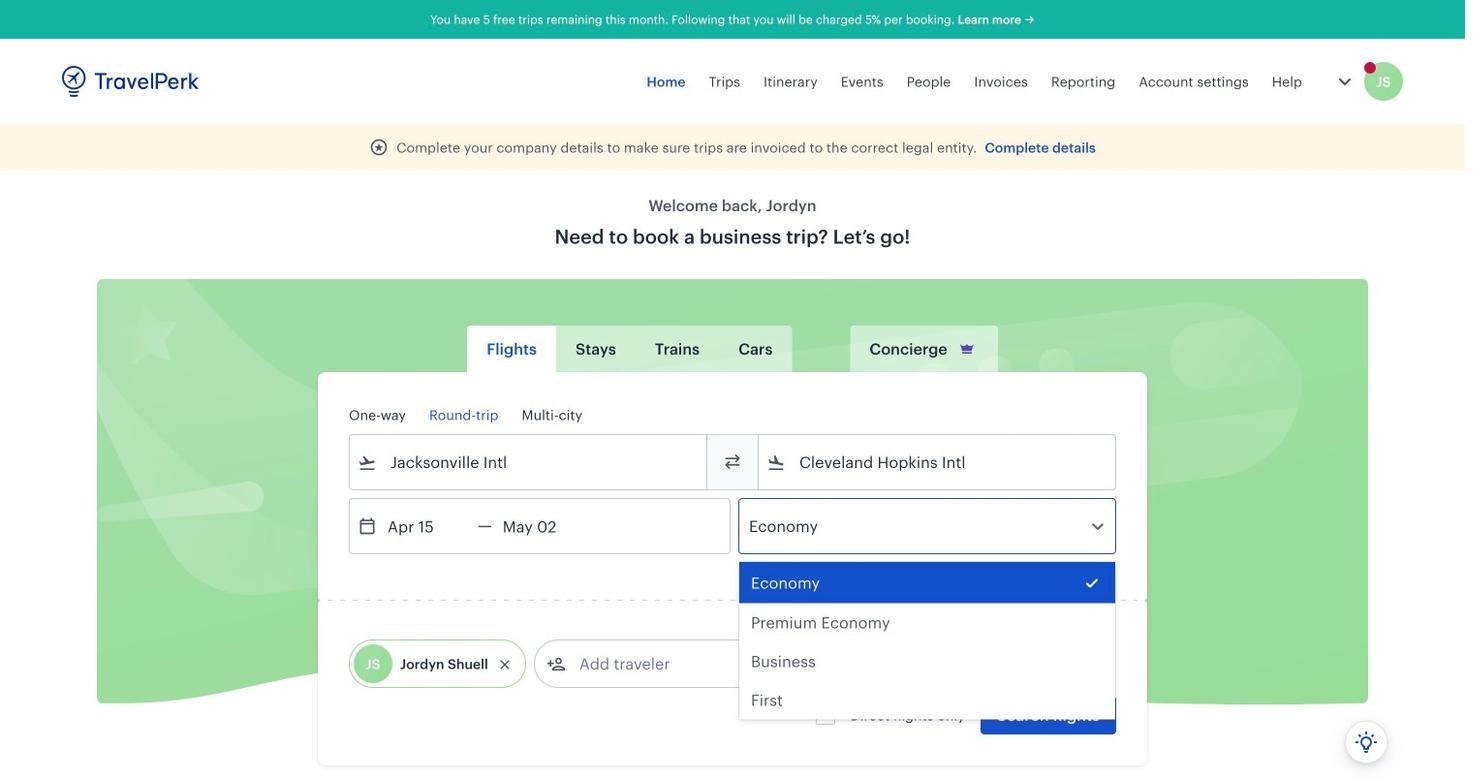 Task type: describe. For each thing, give the bounding box(es) containing it.
Add traveler search field
[[566, 649, 768, 680]]

Return text field
[[492, 499, 593, 554]]

To search field
[[786, 447, 1091, 478]]



Task type: locate. For each thing, give the bounding box(es) containing it.
Depart text field
[[377, 499, 478, 554]]

From search field
[[377, 447, 682, 478]]



